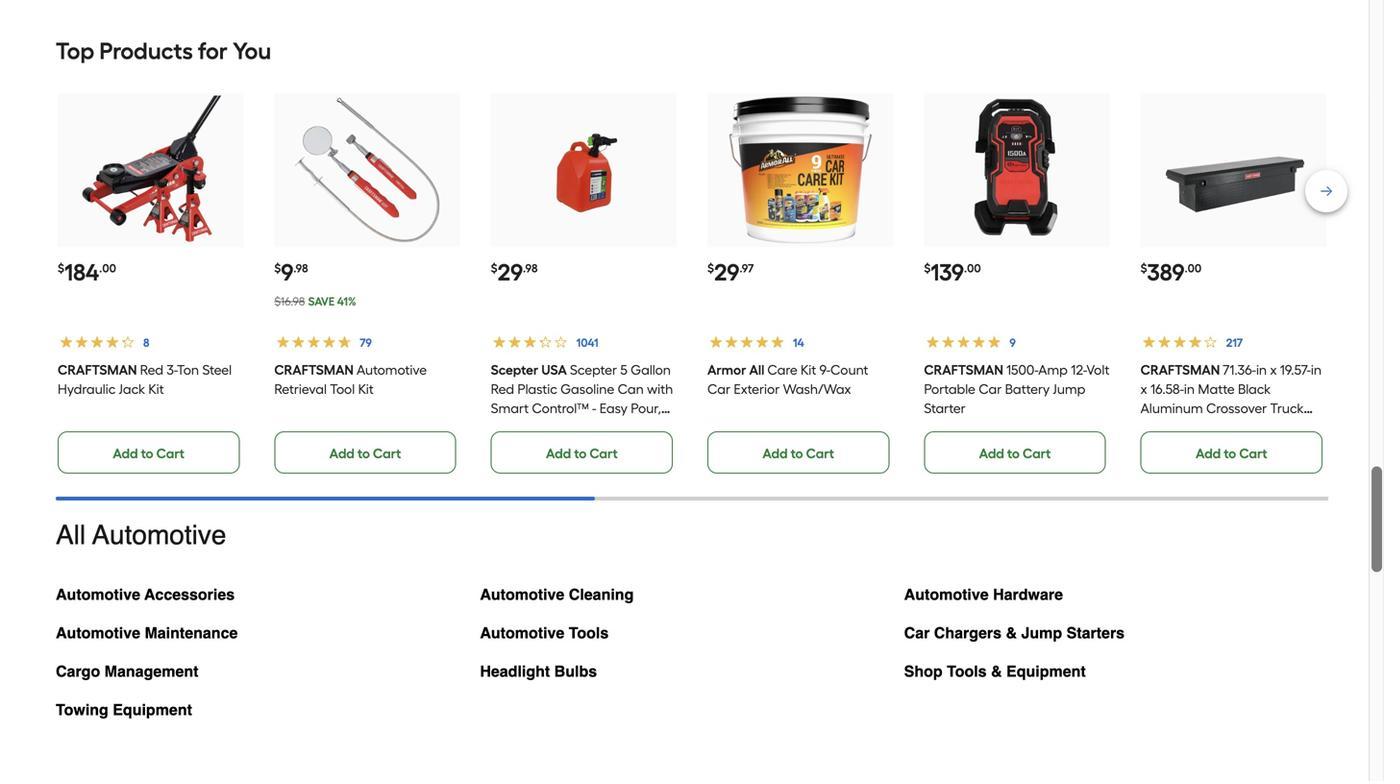 Task type: describe. For each thing, give the bounding box(es) containing it.
smart
[[491, 400, 529, 417]]

box
[[1169, 420, 1191, 436]]

care kit 9-count car exterior wash/wax
[[708, 362, 869, 398]]

scepter usa scepter 5 gallon red plastic gasoline can with smart control™ - easy pour, fast flow, epa compliant image
[[510, 96, 658, 244]]

pour,
[[631, 400, 661, 417]]

count
[[831, 362, 869, 378]]

ton
[[177, 362, 199, 378]]

12-
[[1071, 362, 1087, 378]]

scepter for 5
[[570, 362, 617, 378]]

add for $ 389 .00
[[1196, 446, 1221, 462]]

$ 9 .98
[[274, 259, 308, 286]]

$ for $ 389 .00
[[1141, 261, 1148, 275]]

16.58-
[[1151, 381, 1184, 398]]

matte
[[1198, 381, 1235, 398]]

cart for $ 139 .00
[[1023, 446, 1051, 462]]

automotive maintenance link
[[56, 620, 238, 659]]

$ 29 .98
[[491, 259, 538, 286]]

flow,
[[520, 420, 550, 436]]

craftsman for 184
[[58, 362, 137, 378]]

bulbs
[[554, 663, 597, 681]]

gasoline
[[561, 381, 615, 398]]

top products for you
[[56, 37, 271, 65]]

car chargers & jump starters
[[904, 625, 1125, 642]]

139
[[931, 259, 964, 286]]

3-
[[167, 362, 177, 378]]

automotive for automotive cleaning
[[480, 586, 565, 604]]

black
[[1238, 381, 1271, 398]]

automotive for automotive retrieval tool kit
[[357, 362, 427, 378]]

shop tools & equipment link
[[904, 659, 1086, 697]]

scepter for usa
[[491, 362, 539, 378]]

.00 for 139
[[964, 261, 981, 275]]

5
[[620, 362, 628, 378]]

& for tools
[[991, 663, 1002, 681]]

add to cart for $ 29 .97
[[763, 446, 834, 462]]

add for $ 29 .98
[[546, 446, 571, 462]]

red inside scepter 5 gallon red plastic gasoline can with smart control™ - easy pour, fast flow, epa compliant
[[491, 381, 514, 398]]

car chargers & jump starters link
[[904, 620, 1125, 659]]

.00 for 389
[[1185, 261, 1202, 275]]

1500-
[[1007, 362, 1039, 378]]

to for $ 29 .98
[[574, 446, 587, 462]]

$16.98 save 41%
[[274, 295, 356, 309]]

armor
[[708, 362, 746, 378]]

management
[[104, 663, 198, 681]]

tools for automotive
[[569, 625, 609, 642]]

add for $ 184 .00
[[113, 446, 138, 462]]

add to cart link for $ 139 .00
[[924, 432, 1106, 474]]

armor all
[[708, 362, 765, 378]]

$ 139 .00
[[924, 259, 981, 286]]

starters
[[1067, 625, 1125, 642]]

automotive tools link
[[480, 620, 609, 659]]

kit inside care kit 9-count car exterior wash/wax
[[801, 362, 816, 378]]

epa
[[553, 420, 576, 436]]

389
[[1148, 259, 1185, 286]]

red 3-ton steel hydraulic jack kit
[[58, 362, 232, 398]]

184
[[64, 259, 99, 286]]

retrieval
[[274, 381, 327, 398]]

truck
[[1271, 400, 1304, 417]]

9-
[[820, 362, 831, 378]]

towing equipment link
[[56, 697, 192, 736]]

chargers
[[934, 625, 1002, 642]]

1 horizontal spatial all
[[749, 362, 765, 378]]

headlight
[[480, 663, 550, 681]]

2 29 list item from the left
[[708, 93, 893, 474]]

automotive hardware link
[[904, 582, 1063, 620]]

craftsman for 139
[[924, 362, 1004, 378]]

with
[[647, 381, 673, 398]]

184 list item
[[58, 93, 244, 474]]

9 list item
[[274, 93, 460, 474]]

0 vertical spatial x
[[1270, 362, 1277, 378]]

automotive cleaning link
[[480, 582, 634, 620]]

29 for $ 29 .98
[[498, 259, 523, 286]]

towing equipment
[[56, 701, 192, 719]]

hydraulic
[[58, 381, 116, 398]]

easy
[[600, 400, 628, 417]]

all automotive
[[56, 520, 226, 551]]

top
[[56, 37, 94, 65]]

cart inside 9 list item
[[373, 446, 401, 462]]

-
[[592, 400, 596, 417]]

to for $ 29 .97
[[791, 446, 803, 462]]

1 horizontal spatial equipment
[[1007, 663, 1086, 681]]

automotive for automotive hardware
[[904, 586, 989, 604]]

add to cart link inside 9 list item
[[274, 432, 456, 474]]

add for $ 139 .00
[[979, 446, 1005, 462]]

craftsman red 3-ton steel hydraulic jack kit image
[[76, 96, 225, 244]]

.00 for 184
[[99, 261, 116, 275]]

kit inside automotive retrieval tool kit
[[358, 381, 374, 398]]

you
[[233, 37, 271, 65]]

$ for $ 9 .98
[[274, 261, 281, 275]]

cargo management
[[56, 663, 198, 681]]

automotive cleaning
[[480, 586, 634, 604]]

scepter usa
[[491, 362, 567, 378]]

hardware
[[993, 586, 1063, 604]]

add to cart for $ 29 .98
[[546, 446, 618, 462]]

automotive retrieval tool kit
[[274, 362, 427, 398]]

automotive accessories
[[56, 586, 235, 604]]

compliant
[[579, 420, 643, 436]]

.98 for 9
[[293, 261, 308, 275]]

.97
[[740, 261, 754, 275]]

139 list item
[[924, 93, 1110, 474]]

automotive maintenance
[[56, 625, 238, 642]]

.98 for 29
[[523, 261, 538, 275]]

aluminum
[[1141, 400, 1203, 417]]



Task type: locate. For each thing, give the bounding box(es) containing it.
19.57-
[[1280, 362, 1311, 378]]

.00 inside $ 389 .00
[[1185, 261, 1202, 275]]

0 horizontal spatial equipment
[[113, 701, 192, 719]]

add to cart down wash/wax
[[763, 446, 834, 462]]

cargo management link
[[56, 659, 198, 697]]

shop tools & equipment
[[904, 663, 1086, 681]]

0 horizontal spatial tools
[[569, 625, 609, 642]]

craftsman up retrieval
[[274, 362, 354, 378]]

to inside 389 "list item"
[[1224, 446, 1237, 462]]

tools down 'chargers'
[[947, 663, 987, 681]]

starter
[[924, 400, 966, 417]]

tool right retrieval
[[330, 381, 355, 398]]

craftsman automotive retrieval tool kit image
[[293, 96, 442, 244]]

to down crossover
[[1224, 446, 1237, 462]]

29 for $ 29 .97
[[714, 259, 740, 286]]

automotive
[[357, 362, 427, 378], [92, 520, 226, 551], [56, 586, 140, 604], [480, 586, 565, 604], [904, 586, 989, 604], [56, 625, 140, 642], [480, 625, 565, 642]]

1 .98 from the left
[[293, 261, 308, 275]]

add to cart inside 184 'list item'
[[113, 446, 185, 462]]

0 horizontal spatial &
[[991, 663, 1002, 681]]

craftsman
[[58, 362, 137, 378], [274, 362, 354, 378], [924, 362, 1004, 378], [1141, 362, 1220, 378]]

41%
[[337, 295, 356, 309]]

headlight bulbs link
[[480, 659, 597, 697]]

add to cart link down automotive retrieval tool kit
[[274, 432, 456, 474]]

add to cart down crossover
[[1196, 446, 1268, 462]]

add to cart link down wash/wax
[[708, 432, 890, 474]]

cart for $ 389 .00
[[1240, 446, 1268, 462]]

automotive for automotive maintenance
[[56, 625, 140, 642]]

4 to from the left
[[791, 446, 803, 462]]

0 vertical spatial red
[[140, 362, 163, 378]]

4 cart from the left
[[806, 446, 834, 462]]

add to cart
[[113, 446, 185, 462], [329, 446, 401, 462], [546, 446, 618, 462], [763, 446, 834, 462], [979, 446, 1051, 462], [1196, 446, 1268, 462]]

tool
[[330, 381, 355, 398], [1141, 420, 1166, 436]]

to for $ 139 .00
[[1007, 446, 1020, 462]]

to down automotive retrieval tool kit
[[358, 446, 370, 462]]

scepter up plastic
[[491, 362, 539, 378]]

add to cart down jack
[[113, 446, 185, 462]]

.00 inside "$ 139 .00"
[[964, 261, 981, 275]]

0 vertical spatial equipment
[[1007, 663, 1086, 681]]

1 horizontal spatial 29 list item
[[708, 93, 893, 474]]

scepter 5 gallon red plastic gasoline can with smart control™ - easy pour, fast flow, epa compliant
[[491, 362, 673, 436]]

1 horizontal spatial red
[[491, 381, 514, 398]]

6 to from the left
[[1224, 446, 1237, 462]]

2 craftsman from the left
[[274, 362, 354, 378]]

in
[[1256, 362, 1267, 378], [1311, 362, 1322, 378], [1184, 381, 1195, 398]]

$ 389 .00
[[1141, 259, 1202, 286]]

cargo
[[56, 663, 100, 681]]

1 vertical spatial jump
[[1021, 625, 1062, 642]]

0 vertical spatial jump
[[1053, 381, 1086, 398]]

add to cart for $ 184 .00
[[113, 446, 185, 462]]

equipment down management
[[113, 701, 192, 719]]

cart
[[156, 446, 185, 462], [373, 446, 401, 462], [590, 446, 618, 462], [806, 446, 834, 462], [1023, 446, 1051, 462], [1240, 446, 1268, 462]]

red inside red 3-ton steel hydraulic jack kit
[[140, 362, 163, 378]]

craftsman up portable
[[924, 362, 1004, 378]]

x
[[1270, 362, 1277, 378], [1141, 381, 1148, 398]]

jump down 12-
[[1053, 381, 1086, 398]]

jump down the hardware
[[1021, 625, 1062, 642]]

in right 71.36-
[[1311, 362, 1322, 378]]

$ 184 .00
[[58, 259, 116, 286]]

car left battery
[[979, 381, 1002, 398]]

cart down crossover
[[1240, 446, 1268, 462]]

2 horizontal spatial car
[[979, 381, 1002, 398]]

volt
[[1087, 362, 1110, 378]]

to inside 9 list item
[[358, 446, 370, 462]]

1 craftsman from the left
[[58, 362, 137, 378]]

tool inside automotive retrieval tool kit
[[330, 381, 355, 398]]

gallon
[[631, 362, 671, 378]]

cart down red 3-ton steel hydraulic jack kit
[[156, 446, 185, 462]]

3 .00 from the left
[[1185, 261, 1202, 275]]

amp
[[1039, 362, 1068, 378]]

0 horizontal spatial .98
[[293, 261, 308, 275]]

tool left "box"
[[1141, 420, 1166, 436]]

craftsman 71.36-in x 19.57-in x 16.58-in matte black aluminum crossover truck tool box image
[[1159, 96, 1308, 244]]

to inside 139 list item
[[1007, 446, 1020, 462]]

jack
[[119, 381, 145, 398]]

1 vertical spatial x
[[1141, 381, 1148, 398]]

products
[[99, 37, 193, 65]]

cart down 'compliant' on the left of page
[[590, 446, 618, 462]]

automotive inside 'link'
[[56, 625, 140, 642]]

to for $ 389 .00
[[1224, 446, 1237, 462]]

0 horizontal spatial in
[[1184, 381, 1195, 398]]

car down armor
[[708, 381, 731, 398]]

$ inside "$ 184 .00"
[[58, 261, 64, 275]]

craftsman inside 9 list item
[[274, 362, 354, 378]]

craftsman up 16.58- in the right of the page
[[1141, 362, 1220, 378]]

2 cart from the left
[[373, 446, 401, 462]]

29 list item
[[491, 93, 677, 474], [708, 93, 893, 474]]

cart inside 139 list item
[[1023, 446, 1051, 462]]

1 vertical spatial tools
[[947, 663, 987, 681]]

2 horizontal spatial in
[[1311, 362, 1322, 378]]

red up smart
[[491, 381, 514, 398]]

automotive for automotive accessories
[[56, 586, 140, 604]]

control™
[[532, 400, 589, 417]]

1 add from the left
[[113, 446, 138, 462]]

6 add to cart link from the left
[[1141, 432, 1323, 474]]

9
[[281, 259, 293, 286]]

to down jack
[[141, 446, 153, 462]]

0 horizontal spatial x
[[1141, 381, 1148, 398]]

6 cart from the left
[[1240, 446, 1268, 462]]

& for chargers
[[1006, 625, 1017, 642]]

wash/wax
[[783, 381, 851, 398]]

add to cart inside 9 list item
[[329, 446, 401, 462]]

to inside 184 'list item'
[[141, 446, 153, 462]]

can
[[618, 381, 644, 398]]

top products for you heading
[[56, 32, 1329, 70]]

kit right retrieval
[[358, 381, 374, 398]]

5 add from the left
[[979, 446, 1005, 462]]

steel
[[202, 362, 232, 378]]

save
[[308, 295, 335, 309]]

2 horizontal spatial kit
[[801, 362, 816, 378]]

$ for $ 184 .00
[[58, 261, 64, 275]]

add inside 139 list item
[[979, 446, 1005, 462]]

2 .00 from the left
[[964, 261, 981, 275]]

add to cart link for $ 184 .00
[[58, 432, 240, 474]]

4 $ from the left
[[708, 261, 714, 275]]

tools for shop
[[947, 663, 987, 681]]

1 29 from the left
[[498, 259, 523, 286]]

add to cart down 1500-amp 12-volt portable car battery jump starter
[[979, 446, 1051, 462]]

fast
[[491, 420, 516, 436]]

maintenance
[[145, 625, 238, 642]]

add down exterior
[[763, 446, 788, 462]]

1 horizontal spatial &
[[1006, 625, 1017, 642]]

add down epa
[[546, 446, 571, 462]]

0 horizontal spatial car
[[708, 381, 731, 398]]

add down crossover
[[1196, 446, 1221, 462]]

automotive accessories link
[[56, 582, 235, 620]]

add to cart link down crossover
[[1141, 432, 1323, 474]]

add to cart inside 389 "list item"
[[1196, 446, 1268, 462]]

red left 3-
[[140, 362, 163, 378]]

5 to from the left
[[1007, 446, 1020, 462]]

& inside shop tools & equipment link
[[991, 663, 1002, 681]]

add to cart link down -
[[491, 432, 673, 474]]

headlight bulbs
[[480, 663, 597, 681]]

add down automotive retrieval tool kit
[[329, 446, 355, 462]]

add to cart link
[[58, 432, 240, 474], [274, 432, 456, 474], [491, 432, 673, 474], [708, 432, 890, 474], [924, 432, 1106, 474], [1141, 432, 1323, 474]]

add to cart down automotive retrieval tool kit
[[329, 446, 401, 462]]

0 vertical spatial all
[[749, 362, 765, 378]]

towing
[[56, 701, 108, 719]]

1 horizontal spatial kit
[[358, 381, 374, 398]]

craftsman inside 389 "list item"
[[1141, 362, 1220, 378]]

for
[[198, 37, 228, 65]]

kit right jack
[[148, 381, 164, 398]]

3 to from the left
[[574, 446, 587, 462]]

3 cart from the left
[[590, 446, 618, 462]]

plastic
[[518, 381, 557, 398]]

car up the shop
[[904, 625, 930, 642]]

tool inside 71.36-in x 19.57-in x 16.58-in matte black aluminum crossover truck tool box
[[1141, 420, 1166, 436]]

add to cart link inside 139 list item
[[924, 432, 1106, 474]]

3 add from the left
[[546, 446, 571, 462]]

1 vertical spatial red
[[491, 381, 514, 398]]

0 horizontal spatial .00
[[99, 261, 116, 275]]

to
[[141, 446, 153, 462], [358, 446, 370, 462], [574, 446, 587, 462], [791, 446, 803, 462], [1007, 446, 1020, 462], [1224, 446, 1237, 462]]

kit inside red 3-ton steel hydraulic jack kit
[[148, 381, 164, 398]]

add to cart down epa
[[546, 446, 618, 462]]

0 horizontal spatial 29 list item
[[491, 93, 677, 474]]

1 29 list item from the left
[[491, 93, 677, 474]]

to down wash/wax
[[791, 446, 803, 462]]

1 .00 from the left
[[99, 261, 116, 275]]

3 add to cart from the left
[[546, 446, 618, 462]]

add down 1500-amp 12-volt portable car battery jump starter
[[979, 446, 1005, 462]]

1 horizontal spatial .98
[[523, 261, 538, 275]]

1 add to cart from the left
[[113, 446, 185, 462]]

1 horizontal spatial .00
[[964, 261, 981, 275]]

1 to from the left
[[141, 446, 153, 462]]

scepter inside scepter 5 gallon red plastic gasoline can with smart control™ - easy pour, fast flow, epa compliant
[[570, 362, 617, 378]]

6 add to cart from the left
[[1196, 446, 1268, 462]]

armor all care kit 9-count car exterior wash/wax image
[[726, 96, 875, 244]]

4 craftsman from the left
[[1141, 362, 1220, 378]]

2 29 from the left
[[714, 259, 740, 286]]

0 vertical spatial tool
[[330, 381, 355, 398]]

0 horizontal spatial tool
[[330, 381, 355, 398]]

add to cart link down 1500-amp 12-volt portable car battery jump starter
[[924, 432, 1106, 474]]

add to cart link inside 389 "list item"
[[1141, 432, 1323, 474]]

& down car chargers & jump starters link
[[991, 663, 1002, 681]]

1 add to cart link from the left
[[58, 432, 240, 474]]

2 add to cart link from the left
[[274, 432, 456, 474]]

add to cart link for $ 29 .97
[[708, 432, 890, 474]]

craftsman 1500-amp 12-volt portable car battery jump starter image
[[943, 96, 1091, 244]]

$
[[58, 261, 64, 275], [274, 261, 281, 275], [491, 261, 498, 275], [708, 261, 714, 275], [924, 261, 931, 275], [1141, 261, 1148, 275]]

2 $ from the left
[[274, 261, 281, 275]]

crossover
[[1207, 400, 1267, 417]]

$ inside '$ 29 .97'
[[708, 261, 714, 275]]

.98
[[293, 261, 308, 275], [523, 261, 538, 275]]

car inside 1500-amp 12-volt portable car battery jump starter
[[979, 381, 1002, 398]]

care
[[768, 362, 798, 378]]

cart down battery
[[1023, 446, 1051, 462]]

0 horizontal spatial kit
[[148, 381, 164, 398]]

6 add from the left
[[1196, 446, 1221, 462]]

4 add from the left
[[763, 446, 788, 462]]

equipment
[[1007, 663, 1086, 681], [113, 701, 192, 719]]

1500-amp 12-volt portable car battery jump starter
[[924, 362, 1110, 417]]

1 vertical spatial &
[[991, 663, 1002, 681]]

cart inside 184 'list item'
[[156, 446, 185, 462]]

$ inside $ 29 .98
[[491, 261, 498, 275]]

5 cart from the left
[[1023, 446, 1051, 462]]

accessories
[[144, 586, 235, 604]]

add to cart link inside 184 'list item'
[[58, 432, 240, 474]]

craftsman inside 139 list item
[[924, 362, 1004, 378]]

5 $ from the left
[[924, 261, 931, 275]]

automotive tools
[[480, 625, 609, 642]]

craftsman for 389
[[1141, 362, 1220, 378]]

2 .98 from the left
[[523, 261, 538, 275]]

automotive hardware
[[904, 586, 1063, 604]]

add inside 9 list item
[[329, 446, 355, 462]]

in up aluminum at the bottom
[[1184, 381, 1195, 398]]

& up shop tools & equipment
[[1006, 625, 1017, 642]]

&
[[1006, 625, 1017, 642], [991, 663, 1002, 681]]

71.36-in x 19.57-in x 16.58-in matte black aluminum crossover truck tool box
[[1141, 362, 1322, 436]]

1 horizontal spatial tools
[[947, 663, 987, 681]]

craftsman inside 184 'list item'
[[58, 362, 137, 378]]

scepter up gasoline at left
[[570, 362, 617, 378]]

jump inside 1500-amp 12-volt portable car battery jump starter
[[1053, 381, 1086, 398]]

battery
[[1005, 381, 1050, 398]]

cart down wash/wax
[[806, 446, 834, 462]]

0 horizontal spatial 29
[[498, 259, 523, 286]]

add inside 184 'list item'
[[113, 446, 138, 462]]

.00 inside "$ 184 .00"
[[99, 261, 116, 275]]

& inside car chargers & jump starters link
[[1006, 625, 1017, 642]]

3 add to cart link from the left
[[491, 432, 673, 474]]

$ inside $ 389 .00
[[1141, 261, 1148, 275]]

craftsman up hydraulic
[[58, 362, 137, 378]]

1 cart from the left
[[156, 446, 185, 462]]

0 vertical spatial tools
[[569, 625, 609, 642]]

1 horizontal spatial scepter
[[570, 362, 617, 378]]

1 vertical spatial equipment
[[113, 701, 192, 719]]

in up black
[[1256, 362, 1267, 378]]

cart inside 389 "list item"
[[1240, 446, 1268, 462]]

0 horizontal spatial all
[[56, 520, 86, 551]]

1 horizontal spatial x
[[1270, 362, 1277, 378]]

add inside 389 "list item"
[[1196, 446, 1221, 462]]

3 craftsman from the left
[[924, 362, 1004, 378]]

.98 inside $ 29 .98
[[523, 261, 538, 275]]

389 list item
[[1141, 93, 1327, 474]]

cleaning
[[569, 586, 634, 604]]

x left '19.57-'
[[1270, 362, 1277, 378]]

tools down cleaning
[[569, 625, 609, 642]]

2 add to cart from the left
[[329, 446, 401, 462]]

$ inside "$ 139 .00"
[[924, 261, 931, 275]]

to down epa
[[574, 446, 587, 462]]

4 add to cart link from the left
[[708, 432, 890, 474]]

equipment down car chargers & jump starters link
[[1007, 663, 1086, 681]]

$ for $ 139 .00
[[924, 261, 931, 275]]

all up automotive accessories
[[56, 520, 86, 551]]

.98 inside the $ 9 .98
[[293, 261, 308, 275]]

add to cart link for $ 389 .00
[[1141, 432, 1323, 474]]

1 horizontal spatial car
[[904, 625, 930, 642]]

portable
[[924, 381, 976, 398]]

1 vertical spatial all
[[56, 520, 86, 551]]

usa
[[541, 362, 567, 378]]

kit left '9-'
[[801, 362, 816, 378]]

5 add to cart from the left
[[979, 446, 1051, 462]]

to for $ 184 .00
[[141, 446, 153, 462]]

add down jack
[[113, 446, 138, 462]]

71.36-
[[1223, 362, 1257, 378]]

car inside care kit 9-count car exterior wash/wax
[[708, 381, 731, 398]]

automotive for automotive tools
[[480, 625, 565, 642]]

1 scepter from the left
[[491, 362, 539, 378]]

add
[[113, 446, 138, 462], [329, 446, 355, 462], [546, 446, 571, 462], [763, 446, 788, 462], [979, 446, 1005, 462], [1196, 446, 1221, 462]]

1 horizontal spatial 29
[[714, 259, 740, 286]]

0 horizontal spatial red
[[140, 362, 163, 378]]

$ for $ 29 .97
[[708, 261, 714, 275]]

0 vertical spatial &
[[1006, 625, 1017, 642]]

$ 29 .97
[[708, 259, 754, 286]]

add to cart link down jack
[[58, 432, 240, 474]]

shop
[[904, 663, 943, 681]]

cart for $ 184 .00
[[156, 446, 185, 462]]

cart for $ 29 .98
[[590, 446, 618, 462]]

$16.98
[[274, 295, 305, 309]]

2 scepter from the left
[[570, 362, 617, 378]]

$ inside the $ 9 .98
[[274, 261, 281, 275]]

3 $ from the left
[[491, 261, 498, 275]]

add to cart for $ 139 .00
[[979, 446, 1051, 462]]

exterior
[[734, 381, 780, 398]]

29
[[498, 259, 523, 286], [714, 259, 740, 286]]

to down 1500-amp 12-volt portable car battery jump starter
[[1007, 446, 1020, 462]]

$ for $ 29 .98
[[491, 261, 498, 275]]

cart for $ 29 .97
[[806, 446, 834, 462]]

0 horizontal spatial scepter
[[491, 362, 539, 378]]

2 add from the left
[[329, 446, 355, 462]]

2 horizontal spatial .00
[[1185, 261, 1202, 275]]

all up exterior
[[749, 362, 765, 378]]

5 add to cart link from the left
[[924, 432, 1106, 474]]

1 horizontal spatial tool
[[1141, 420, 1166, 436]]

1 horizontal spatial in
[[1256, 362, 1267, 378]]

1 vertical spatial tool
[[1141, 420, 1166, 436]]

cart down automotive retrieval tool kit
[[373, 446, 401, 462]]

automotive inside automotive retrieval tool kit
[[357, 362, 427, 378]]

add to cart inside 139 list item
[[979, 446, 1051, 462]]

1 $ from the left
[[58, 261, 64, 275]]

2 to from the left
[[358, 446, 370, 462]]

add to cart link for $ 29 .98
[[491, 432, 673, 474]]

add for $ 29 .97
[[763, 446, 788, 462]]

6 $ from the left
[[1141, 261, 1148, 275]]

add to cart for $ 389 .00
[[1196, 446, 1268, 462]]

4 add to cart from the left
[[763, 446, 834, 462]]

x left 16.58- in the right of the page
[[1141, 381, 1148, 398]]



Task type: vqa. For each thing, say whether or not it's contained in the screenshot.
the Add associated with $ 389 .00
yes



